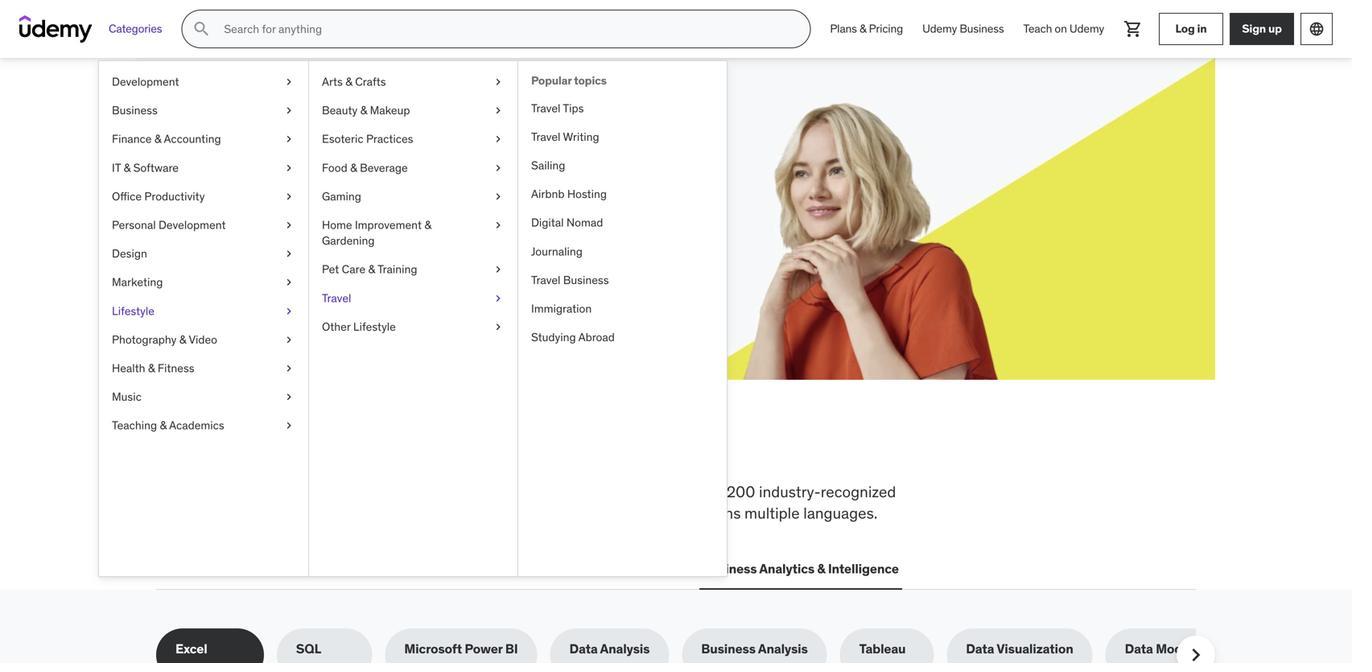 Task type: locate. For each thing, give the bounding box(es) containing it.
gaming
[[322, 189, 361, 204]]

one
[[544, 429, 602, 471]]

0 vertical spatial lifestyle
[[112, 304, 155, 318]]

& right plans
[[860, 22, 867, 36]]

finance & accounting link
[[99, 125, 308, 154]]

travel tips link
[[519, 94, 727, 123]]

xsmall image inside finance & accounting link
[[283, 131, 296, 147]]

bi
[[505, 641, 518, 658]]

data science button
[[487, 550, 572, 589]]

photography & video link
[[99, 326, 308, 354]]

& left video
[[179, 332, 186, 347]]

xsmall image inside travel link
[[492, 290, 505, 306]]

finance
[[112, 132, 152, 146]]

you
[[360, 429, 417, 471]]

0 horizontal spatial in
[[507, 429, 538, 471]]

lifestyle down the marketing
[[112, 304, 155, 318]]

up
[[1269, 21, 1283, 36]]

in right log
[[1198, 21, 1207, 36]]

business for business analysis
[[702, 641, 756, 658]]

next image
[[1184, 643, 1209, 663]]

xsmall image inside gaming link
[[492, 189, 505, 204]]

xsmall image inside "health & fitness" link
[[283, 361, 296, 376]]

& up office
[[124, 160, 131, 175]]

esoteric
[[322, 132, 364, 146]]

data left visualization
[[966, 641, 995, 658]]

xsmall image left immigration
[[492, 290, 505, 306]]

xsmall image inside it & software link
[[283, 160, 296, 176]]

xsmall image left travel tips
[[492, 103, 505, 119]]

covering
[[156, 482, 217, 502]]

1 horizontal spatial it
[[289, 561, 300, 577]]

travel down journaling
[[531, 273, 561, 287]]

all
[[156, 429, 203, 471]]

it & software
[[112, 160, 179, 175]]

for up and
[[672, 482, 690, 502]]

studying abroad
[[531, 330, 615, 345]]

marketing link
[[99, 268, 308, 297]]

xsmall image up through
[[283, 160, 296, 176]]

xsmall image inside personal development link
[[283, 217, 296, 233]]

xsmall image left beauty
[[283, 103, 296, 119]]

xsmall image inside beauty & makeup link
[[492, 103, 505, 119]]

udemy image
[[19, 15, 93, 43]]

design
[[112, 246, 147, 261]]

xsmall image inside esoteric practices link
[[492, 131, 505, 147]]

science
[[521, 561, 569, 577]]

xsmall image inside photography & video link
[[283, 332, 296, 348]]

data right bi
[[570, 641, 598, 658]]

& right teaching in the bottom of the page
[[160, 418, 167, 433]]

for up the potential
[[291, 128, 329, 161]]

xsmall image up just
[[492, 131, 505, 147]]

travel inside travel link
[[322, 291, 351, 305]]

microsoft power bi
[[404, 641, 518, 658]]

0 vertical spatial your
[[334, 128, 392, 161]]

xsmall image for lifestyle
[[283, 303, 296, 319]]

data inside button
[[490, 561, 518, 577]]

log
[[1176, 21, 1195, 36]]

teach
[[1024, 22, 1053, 36]]

log in
[[1176, 21, 1207, 36]]

& right beauty
[[360, 103, 367, 118]]

xsmall image for esoteric practices
[[492, 131, 505, 147]]

productivity
[[144, 189, 205, 204]]

0 vertical spatial in
[[1198, 21, 1207, 36]]

personal development link
[[99, 211, 308, 240]]

& right finance
[[154, 132, 161, 146]]

xsmall image left the travel business
[[492, 262, 505, 278]]

it for it & software
[[112, 160, 121, 175]]

business inside button
[[703, 561, 757, 577]]

data left science
[[490, 561, 518, 577]]

shopping cart with 0 items image
[[1124, 19, 1143, 39]]

0 horizontal spatial udemy
[[923, 22, 958, 36]]

xsmall image for finance & accounting
[[283, 131, 296, 147]]

skills for your future expand your potential with a course. starting at just $12.99 through dec 15.
[[214, 128, 510, 202]]

skills up supports
[[345, 482, 379, 502]]

home
[[322, 218, 352, 232]]

fitness
[[158, 361, 195, 376]]

xsmall image inside "marketing" link
[[283, 275, 296, 290]]

data for data analysis
[[570, 641, 598, 658]]

xsmall image inside teaching & academics link
[[283, 418, 296, 434]]

xsmall image left other
[[283, 332, 296, 348]]

travel inside travel tips link
[[531, 101, 561, 115]]

xsmall image for development
[[283, 74, 296, 90]]

gardening
[[322, 234, 375, 248]]

0 vertical spatial it
[[112, 160, 121, 175]]

travel up sailing
[[531, 130, 561, 144]]

1 vertical spatial lifestyle
[[353, 320, 396, 334]]

xsmall image left studying
[[492, 319, 505, 335]]

1 udemy from the left
[[923, 22, 958, 36]]

languages.
[[804, 504, 878, 523]]

development down the office productivity link
[[159, 218, 226, 232]]

xsmall image inside the home improvement & gardening link
[[492, 217, 505, 233]]

other lifestyle link
[[309, 313, 518, 341]]

it
[[112, 160, 121, 175], [289, 561, 300, 577]]

business
[[960, 22, 1005, 36], [112, 103, 158, 118], [563, 273, 609, 287], [703, 561, 757, 577], [702, 641, 756, 658]]

1 vertical spatial development
[[159, 218, 226, 232]]

tips
[[563, 101, 584, 115]]

travel inside 'link'
[[531, 130, 561, 144]]

&
[[860, 22, 867, 36], [346, 74, 353, 89], [360, 103, 367, 118], [154, 132, 161, 146], [124, 160, 131, 175], [350, 160, 357, 175], [425, 218, 432, 232], [368, 262, 375, 277], [179, 332, 186, 347], [148, 361, 155, 376], [160, 418, 167, 433], [818, 561, 826, 577]]

prep
[[580, 482, 612, 502]]

music link
[[99, 383, 308, 412]]

& inside 'link'
[[346, 74, 353, 89]]

care
[[342, 262, 366, 277]]

travel
[[531, 101, 561, 115], [531, 130, 561, 144], [531, 273, 561, 287], [322, 291, 351, 305]]

development inside button
[[189, 561, 270, 577]]

travel for travel tips
[[531, 101, 561, 115]]

immigration link
[[519, 295, 727, 323]]

1 horizontal spatial lifestyle
[[353, 320, 396, 334]]

travel writing
[[531, 130, 600, 144]]

beauty & makeup
[[322, 103, 410, 118]]

teach on udemy link
[[1014, 10, 1114, 48]]

& down gaming link
[[425, 218, 432, 232]]

travel up other
[[322, 291, 351, 305]]

business inside topic filters element
[[702, 641, 756, 658]]

intelligence
[[828, 561, 899, 577]]

udemy right on
[[1070, 22, 1105, 36]]

xsmall image inside music link
[[283, 389, 296, 405]]

xsmall image for office productivity
[[283, 189, 296, 204]]

xsmall image inside lifestyle link
[[283, 303, 296, 319]]

1 analysis from the left
[[600, 641, 650, 658]]

udemy right pricing
[[923, 22, 958, 36]]

xsmall image for music
[[283, 389, 296, 405]]

office productivity link
[[99, 182, 308, 211]]

2 udemy from the left
[[1070, 22, 1105, 36]]

& right health
[[148, 361, 155, 376]]

travel element
[[518, 61, 727, 577]]

lifestyle right other
[[353, 320, 396, 334]]

0 horizontal spatial your
[[261, 168, 285, 184]]

through
[[256, 186, 302, 202]]

xsmall image left pet
[[283, 275, 296, 290]]

it certifications button
[[286, 550, 388, 589]]

1 horizontal spatial udemy
[[1070, 22, 1105, 36]]

in
[[1198, 21, 1207, 36], [507, 429, 538, 471]]

office
[[112, 189, 142, 204]]

& inside "home improvement & gardening"
[[425, 218, 432, 232]]

plans & pricing link
[[821, 10, 913, 48]]

data science
[[490, 561, 569, 577]]

xsmall image down through
[[283, 217, 296, 233]]

all the skills you need in one place
[[156, 429, 692, 471]]

& right arts
[[346, 74, 353, 89]]

development right web
[[189, 561, 270, 577]]

0 vertical spatial for
[[291, 128, 329, 161]]

it up office
[[112, 160, 121, 175]]

digital nomad
[[531, 216, 603, 230]]

data modeling
[[1125, 641, 1213, 658]]

skills up workplace
[[267, 429, 354, 471]]

0 vertical spatial skills
[[267, 429, 354, 471]]

& right care
[[368, 262, 375, 277]]

software
[[133, 160, 179, 175]]

1 vertical spatial your
[[261, 168, 285, 184]]

business inside 'travel' 'element'
[[563, 273, 609, 287]]

data for data visualization
[[966, 641, 995, 658]]

xsmall image inside other lifestyle link
[[492, 319, 505, 335]]

at
[[474, 168, 486, 184]]

travel inside 'travel business' link
[[531, 273, 561, 287]]

0 horizontal spatial for
[[291, 128, 329, 161]]

web development button
[[156, 550, 273, 589]]

with
[[342, 168, 367, 184]]

1 vertical spatial it
[[289, 561, 300, 577]]

office productivity
[[112, 189, 205, 204]]

in up the "including"
[[507, 429, 538, 471]]

& for academics
[[160, 418, 167, 433]]

xsmall image for health & fitness
[[283, 361, 296, 376]]

xsmall image down just
[[492, 189, 505, 204]]

it left certifications
[[289, 561, 300, 577]]

xsmall image inside arts & crafts 'link'
[[492, 74, 505, 90]]

xsmall image for marketing
[[283, 275, 296, 290]]

lifestyle inside lifestyle link
[[112, 304, 155, 318]]

makeup
[[370, 103, 410, 118]]

spans
[[701, 504, 741, 523]]

0 horizontal spatial lifestyle
[[112, 304, 155, 318]]

business for business analytics & intelligence
[[703, 561, 757, 577]]

xsmall image inside the office productivity link
[[283, 189, 296, 204]]

need
[[423, 429, 501, 471]]

& right the food
[[350, 160, 357, 175]]

xsmall image
[[283, 103, 296, 119], [492, 103, 505, 119], [283, 131, 296, 147], [492, 131, 505, 147], [283, 160, 296, 176], [283, 189, 296, 204], [492, 189, 505, 204], [283, 217, 296, 233], [492, 262, 505, 278], [283, 275, 296, 290], [492, 290, 505, 306], [492, 319, 505, 335], [283, 332, 296, 348]]

0 horizontal spatial analysis
[[600, 641, 650, 658]]

travel left "tips"
[[531, 101, 561, 115]]

categories
[[109, 22, 162, 36]]

skills
[[214, 128, 286, 161]]

excel
[[176, 641, 207, 658]]

potential
[[288, 168, 339, 184]]

recognized
[[821, 482, 897, 502]]

skills inside covering critical workplace skills to technical topics, including prep content for over 200 industry-recognized certifications, our catalog supports well-rounded professional development and spans multiple languages.
[[345, 482, 379, 502]]

1 horizontal spatial analysis
[[758, 641, 808, 658]]

content
[[615, 482, 668, 502]]

for inside skills for your future expand your potential with a course. starting at just $12.99 through dec 15.
[[291, 128, 329, 161]]

xsmall image
[[283, 74, 296, 90], [492, 74, 505, 90], [492, 160, 505, 176], [492, 217, 505, 233], [283, 246, 296, 262], [283, 303, 296, 319], [283, 361, 296, 376], [283, 389, 296, 405], [283, 418, 296, 434]]

xsmall image inside design 'link'
[[283, 246, 296, 262]]

popular topics
[[531, 73, 607, 88]]

1 vertical spatial skills
[[345, 482, 379, 502]]

xsmall image left dec
[[283, 189, 296, 204]]

15.
[[331, 186, 346, 202]]

xsmall image up the potential
[[283, 131, 296, 147]]

xsmall image for teaching & academics
[[283, 418, 296, 434]]

data for data science
[[490, 561, 518, 577]]

0 horizontal spatial it
[[112, 160, 121, 175]]

xsmall image inside development link
[[283, 74, 296, 90]]

development down categories dropdown button
[[112, 74, 179, 89]]

journaling link
[[519, 237, 727, 266]]

accounting
[[164, 132, 221, 146]]

& right analytics
[[818, 561, 826, 577]]

pricing
[[869, 22, 904, 36]]

xsmall image inside business link
[[283, 103, 296, 119]]

xsmall image inside pet care & training link
[[492, 262, 505, 278]]

development
[[112, 74, 179, 89], [159, 218, 226, 232], [189, 561, 270, 577]]

udemy business link
[[913, 10, 1014, 48]]

beauty
[[322, 103, 358, 118]]

& inside button
[[818, 561, 826, 577]]

arts & crafts link
[[309, 68, 518, 96]]

arts & crafts
[[322, 74, 386, 89]]

2 vertical spatial development
[[189, 561, 270, 577]]

1 horizontal spatial for
[[672, 482, 690, 502]]

2 analysis from the left
[[758, 641, 808, 658]]

1 vertical spatial for
[[672, 482, 690, 502]]

it inside "button"
[[289, 561, 300, 577]]

analysis
[[600, 641, 650, 658], [758, 641, 808, 658]]

data left modeling
[[1125, 641, 1154, 658]]

xsmall image inside food & beverage link
[[492, 160, 505, 176]]

including
[[514, 482, 577, 502]]



Task type: describe. For each thing, give the bounding box(es) containing it.
design link
[[99, 240, 308, 268]]

immigration
[[531, 302, 592, 316]]

rounded
[[431, 504, 488, 523]]

& for pricing
[[860, 22, 867, 36]]

improvement
[[355, 218, 422, 232]]

other lifestyle
[[322, 320, 396, 334]]

lifestyle inside other lifestyle link
[[353, 320, 396, 334]]

teaching & academics
[[112, 418, 224, 433]]

development for web
[[189, 561, 270, 577]]

it for it certifications
[[289, 561, 300, 577]]

it certifications
[[289, 561, 384, 577]]

sailing link
[[519, 151, 727, 180]]

pet
[[322, 262, 339, 277]]

beverage
[[360, 160, 408, 175]]

studying
[[531, 330, 576, 345]]

beauty & makeup link
[[309, 96, 518, 125]]

$12.99
[[214, 186, 253, 202]]

choose a language image
[[1309, 21, 1325, 37]]

web
[[159, 561, 187, 577]]

xsmall image for gaming
[[492, 189, 505, 204]]

it & software link
[[99, 154, 308, 182]]

pet care & training
[[322, 262, 418, 277]]

supports
[[333, 504, 393, 523]]

training
[[378, 262, 418, 277]]

photography
[[112, 332, 177, 347]]

modeling
[[1156, 641, 1213, 658]]

power
[[465, 641, 503, 658]]

analysis for data analysis
[[600, 641, 650, 658]]

plans & pricing
[[830, 22, 904, 36]]

0 vertical spatial development
[[112, 74, 179, 89]]

xsmall image for it & software
[[283, 160, 296, 176]]

travel for travel business
[[531, 273, 561, 287]]

teach on udemy
[[1024, 22, 1105, 36]]

travel for travel writing
[[531, 130, 561, 144]]

business analytics & intelligence
[[703, 561, 899, 577]]

digital nomad link
[[519, 209, 727, 237]]

xsmall image for home improvement & gardening
[[492, 217, 505, 233]]

our
[[253, 504, 275, 523]]

photography & video
[[112, 332, 217, 347]]

esoteric practices link
[[309, 125, 518, 154]]

crafts
[[355, 74, 386, 89]]

marketing
[[112, 275, 163, 290]]

studying abroad link
[[519, 323, 727, 352]]

course.
[[380, 168, 422, 184]]

log in link
[[1160, 13, 1224, 45]]

covering critical workplace skills to technical topics, including prep content for over 200 industry-recognized certifications, our catalog supports well-rounded professional development and spans multiple languages.
[[156, 482, 897, 523]]

communication
[[588, 561, 683, 577]]

business analytics & intelligence button
[[700, 550, 903, 589]]

topic filters element
[[156, 629, 1232, 663]]

catalog
[[279, 504, 329, 523]]

& for video
[[179, 332, 186, 347]]

1 horizontal spatial in
[[1198, 21, 1207, 36]]

submit search image
[[192, 19, 211, 39]]

health & fitness
[[112, 361, 195, 376]]

sign up
[[1243, 21, 1283, 36]]

health & fitness link
[[99, 354, 308, 383]]

1 vertical spatial in
[[507, 429, 538, 471]]

critical
[[221, 482, 267, 502]]

1 horizontal spatial your
[[334, 128, 392, 161]]

& for makeup
[[360, 103, 367, 118]]

xsmall image for arts & crafts
[[492, 74, 505, 90]]

data visualization
[[966, 641, 1074, 658]]

business for business
[[112, 103, 158, 118]]

sign
[[1243, 21, 1267, 36]]

topics,
[[465, 482, 511, 502]]

home improvement & gardening link
[[309, 211, 518, 255]]

analysis for business analysis
[[758, 641, 808, 658]]

xsmall image for beauty & makeup
[[492, 103, 505, 119]]

business link
[[99, 96, 308, 125]]

journaling
[[531, 244, 583, 259]]

a
[[370, 168, 377, 184]]

& for beverage
[[350, 160, 357, 175]]

development for personal
[[159, 218, 226, 232]]

lifestyle link
[[99, 297, 308, 326]]

the
[[209, 429, 261, 471]]

music
[[112, 390, 142, 404]]

academics
[[169, 418, 224, 433]]

xsmall image for design
[[283, 246, 296, 262]]

future
[[397, 128, 475, 161]]

esoteric practices
[[322, 132, 413, 146]]

sql
[[296, 641, 321, 658]]

& for fitness
[[148, 361, 155, 376]]

topics
[[574, 73, 607, 88]]

pet care & training link
[[309, 255, 518, 284]]

tableau
[[860, 641, 906, 658]]

xsmall image for personal development
[[283, 217, 296, 233]]

airbnb hosting link
[[519, 180, 727, 209]]

place
[[608, 429, 692, 471]]

home improvement & gardening
[[322, 218, 432, 248]]

xsmall image for food & beverage
[[492, 160, 505, 176]]

udemy business
[[923, 22, 1005, 36]]

& for crafts
[[346, 74, 353, 89]]

sailing
[[531, 158, 566, 173]]

xsmall image for travel
[[492, 290, 505, 306]]

Search for anything text field
[[221, 15, 791, 43]]

development link
[[99, 68, 308, 96]]

data analysis
[[570, 641, 650, 658]]

& for software
[[124, 160, 131, 175]]

travel business
[[531, 273, 609, 287]]

to
[[382, 482, 396, 502]]

airbnb
[[531, 187, 565, 201]]

arts
[[322, 74, 343, 89]]

video
[[189, 332, 217, 347]]

xsmall image for photography & video
[[283, 332, 296, 348]]

& for accounting
[[154, 132, 161, 146]]

xsmall image for other lifestyle
[[492, 319, 505, 335]]

plans
[[830, 22, 857, 36]]

airbnb hosting
[[531, 187, 607, 201]]

food
[[322, 160, 348, 175]]

for inside covering critical workplace skills to technical topics, including prep content for over 200 industry-recognized certifications, our catalog supports well-rounded professional development and spans multiple languages.
[[672, 482, 690, 502]]

on
[[1055, 22, 1068, 36]]

data for data modeling
[[1125, 641, 1154, 658]]

finance & accounting
[[112, 132, 221, 146]]

xsmall image for pet care & training
[[492, 262, 505, 278]]

starting
[[425, 168, 471, 184]]

web development
[[159, 561, 270, 577]]

expand
[[214, 168, 258, 184]]

xsmall image for business
[[283, 103, 296, 119]]



Task type: vqa. For each thing, say whether or not it's contained in the screenshot.
the 'Business Strategy'
no



